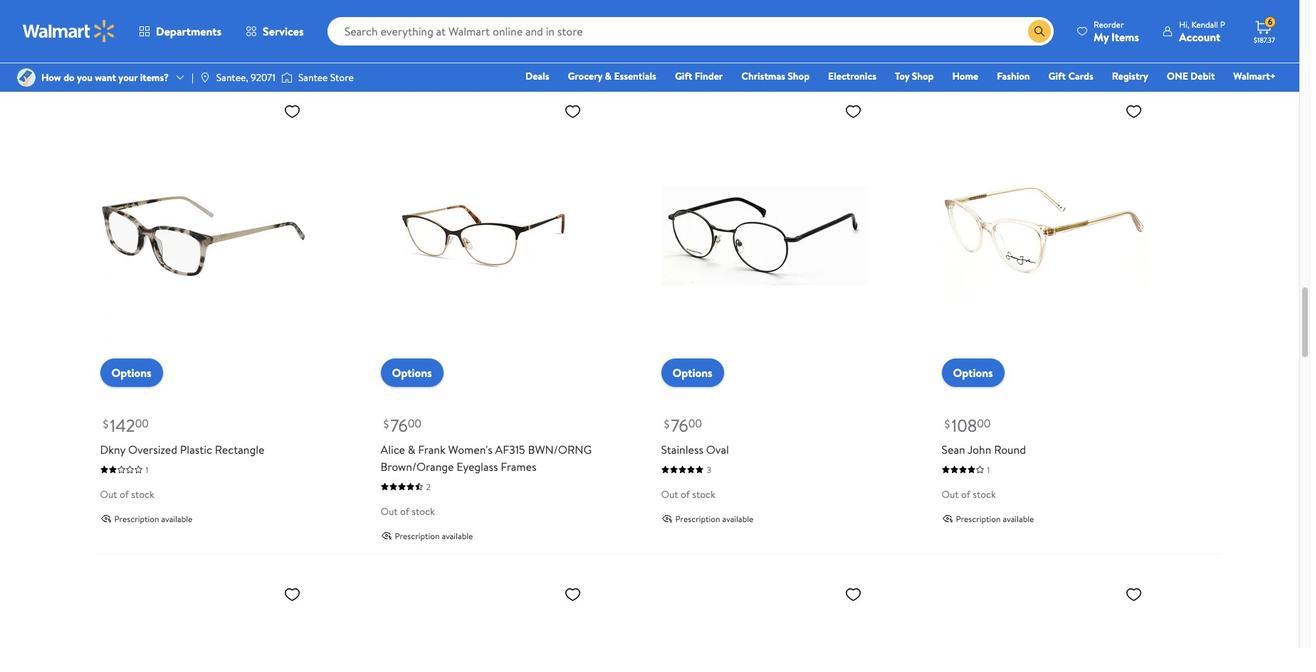 Task type: describe. For each thing, give the bounding box(es) containing it.
options for &
[[392, 365, 432, 381]]

services
[[263, 23, 304, 39]]

christmas shop link
[[735, 68, 816, 84]]

options for oversized
[[111, 365, 151, 381]]

add to favorites list, alice & frank women's af315 bwn/orng brown/orange eyeglass frames image
[[564, 102, 581, 120]]

toy
[[895, 69, 910, 83]]

prescription for 76 prescription available image
[[395, 530, 440, 542]]

reorder my items
[[1094, 18, 1139, 45]]

00 for john
[[977, 416, 991, 432]]

prescription available for prescription available icon above the "home"
[[956, 47, 1034, 59]]

departments button
[[127, 14, 234, 48]]

prescription available image for 108
[[942, 513, 953, 525]]

oval
[[706, 442, 729, 458]]

shop for christmas shop
[[788, 69, 810, 83]]

prescription for prescription available image related to 108
[[956, 513, 1001, 525]]

108
[[952, 413, 977, 438]]

add to favorites list, true religion square image
[[1125, 586, 1143, 604]]

home
[[952, 69, 979, 83]]

Search search field
[[327, 17, 1054, 46]]

add to favorites list, dkny oversized plastic rectangle image
[[284, 102, 301, 120]]

john
[[968, 442, 991, 458]]

|
[[192, 70, 194, 85]]

gift for gift finder
[[675, 69, 692, 83]]

142
[[110, 413, 135, 438]]

prescription available image for 76
[[381, 531, 392, 542]]

76 for alice
[[390, 413, 408, 438]]

one
[[1167, 69, 1188, 83]]

christmas
[[742, 69, 785, 83]]

bwn/orng
[[528, 442, 592, 458]]

gift cards
[[1049, 69, 1094, 83]]

available for prescription available icon on top of want
[[161, 30, 193, 42]]

oversized
[[128, 442, 177, 458]]

registry link
[[1106, 68, 1155, 84]]

your
[[118, 70, 138, 85]]

my
[[1094, 29, 1109, 45]]

eyeglass
[[457, 459, 498, 475]]

gift cards link
[[1042, 68, 1100, 84]]

rectangle
[[215, 442, 264, 458]]

prescription available image up the "home"
[[942, 47, 953, 58]]

prescription available image down stainless
[[661, 513, 673, 525]]

store
[[330, 70, 354, 85]]

want
[[95, 70, 116, 85]]

6 $187.37
[[1254, 16, 1275, 45]]

kendall
[[1192, 18, 1218, 30]]

76 for stainless
[[671, 413, 688, 438]]

santee,
[[216, 70, 248, 85]]

sean john rectangle image for add to favorites list, sean john rectangle icon
[[381, 580, 587, 649]]

prescription for the topmost prescription available image
[[395, 47, 440, 59]]

how
[[41, 70, 61, 85]]

sean john rectangle image for add to favorites list, sean john rectangle image
[[661, 580, 868, 649]]

af315
[[495, 442, 525, 458]]

prescription available for prescription available icon under dkny
[[114, 513, 193, 525]]

00 for oval
[[688, 416, 702, 432]]

search icon image
[[1034, 26, 1045, 37]]

debit
[[1191, 69, 1215, 83]]

add to favorites list, sean john round image
[[1125, 102, 1143, 120]]

round
[[994, 442, 1026, 458]]

alice
[[381, 442, 405, 458]]

reorder
[[1094, 18, 1124, 30]]

1 for 108
[[987, 464, 990, 476]]

$ for alice & frank women's af315 bwn/orng brown/orange eyeglass frames
[[383, 416, 389, 432]]

$ 108 00
[[945, 413, 991, 438]]

frank
[[418, 442, 446, 458]]

stainless
[[661, 442, 704, 458]]

available for 76 prescription available image
[[442, 530, 473, 542]]

gift for gift cards
[[1049, 69, 1066, 83]]

options link for &
[[381, 359, 443, 387]]

options for oval
[[673, 365, 713, 381]]

one debit
[[1167, 69, 1215, 83]]

dkny oversized plastic rectangle
[[100, 442, 264, 458]]

 image for how do you want your items?
[[17, 68, 36, 87]]

gift finder link
[[669, 68, 729, 84]]

items?
[[140, 70, 169, 85]]

6
[[1268, 16, 1273, 28]]

sean
[[942, 442, 965, 458]]

cards
[[1068, 69, 1094, 83]]

alice & frank women's af315 bwn/orng brown/orange eyeglass frames image
[[381, 97, 587, 376]]

frames
[[501, 459, 537, 475]]

one debit link
[[1161, 68, 1221, 84]]

shop for toy shop
[[912, 69, 934, 83]]

registry
[[1112, 69, 1148, 83]]

$187.37
[[1254, 35, 1275, 45]]

stainless oval
[[661, 442, 729, 458]]

departments
[[156, 23, 222, 39]]

walmart+ link
[[1227, 68, 1282, 84]]

stetson square image
[[100, 580, 307, 649]]

santee store
[[298, 70, 354, 85]]



Task type: locate. For each thing, give the bounding box(es) containing it.
2
[[426, 481, 431, 493]]

prescription for prescription available icon above the "home"
[[956, 47, 1001, 59]]

4 options link from the left
[[942, 359, 1005, 387]]

add to favorites list, stainless oval image
[[845, 102, 862, 120]]

1 horizontal spatial $ 76 00
[[664, 413, 702, 438]]

deals
[[526, 69, 549, 83]]

4 options from the left
[[953, 365, 993, 381]]

hi,
[[1179, 18, 1190, 30]]

&
[[605, 69, 612, 83], [408, 442, 415, 458]]

2 1 from the left
[[987, 464, 990, 476]]

1 1 from the left
[[146, 464, 148, 476]]

gift left cards
[[1049, 69, 1066, 83]]

toy shop
[[895, 69, 934, 83]]

$ left 108
[[945, 416, 950, 432]]

& for grocery
[[605, 69, 612, 83]]

prescription available image down dkny
[[100, 513, 111, 525]]

4 $ from the left
[[945, 416, 950, 432]]

& inside grocery & essentials "link"
[[605, 69, 612, 83]]

santee
[[298, 70, 328, 85]]

plastic
[[180, 442, 212, 458]]

00 for &
[[408, 416, 422, 432]]

out
[[100, 4, 117, 18], [661, 4, 678, 18], [381, 21, 398, 35], [942, 21, 959, 35], [100, 487, 117, 502], [661, 487, 678, 502], [942, 487, 959, 502], [381, 505, 398, 519]]

1 horizontal spatial  image
[[281, 70, 293, 85]]

3
[[707, 464, 711, 476]]

1 vertical spatial prescription available image
[[942, 513, 953, 525]]

items
[[1112, 29, 1139, 45]]

2 sean john rectangle image from the left
[[661, 580, 868, 649]]

prescription available image up want
[[100, 30, 111, 41]]

 image right '92071'
[[281, 70, 293, 85]]

1 horizontal spatial &
[[605, 69, 612, 83]]

$ inside $ 142 00
[[103, 416, 109, 432]]

sean john round image
[[942, 97, 1148, 376]]

76 up alice
[[390, 413, 408, 438]]

 image for santee store
[[281, 70, 293, 85]]

0 vertical spatial &
[[605, 69, 612, 83]]

options
[[111, 365, 151, 381], [392, 365, 432, 381], [673, 365, 713, 381], [953, 365, 993, 381]]

sean john round
[[942, 442, 1026, 458]]

stainless oval image
[[661, 97, 868, 376]]

1 vertical spatial &
[[408, 442, 415, 458]]

 image left the how
[[17, 68, 36, 87]]

4 00 from the left
[[977, 416, 991, 432]]

electronics
[[828, 69, 877, 83]]

1 down sean john round
[[987, 464, 990, 476]]

prescription available for the topmost prescription available image
[[395, 47, 473, 59]]

true religion square image
[[942, 580, 1148, 649]]

0 horizontal spatial 1
[[146, 464, 148, 476]]

prescription
[[114, 30, 159, 42], [395, 47, 440, 59], [956, 47, 1001, 59], [114, 513, 159, 525], [675, 513, 720, 525], [956, 513, 1001, 525], [395, 530, 440, 542]]

1 horizontal spatial 1
[[987, 464, 990, 476]]

add to favorites list, stetson square image
[[284, 586, 301, 604]]

1 horizontal spatial 76
[[671, 413, 688, 438]]

2 $ 76 00 from the left
[[664, 413, 702, 438]]

grocery & essentials
[[568, 69, 656, 83]]

& up brown/orange
[[408, 442, 415, 458]]

& for alice
[[408, 442, 415, 458]]

brown/orange
[[381, 459, 454, 475]]

fashion
[[997, 69, 1030, 83]]

alice & frank women's af315 bwn/orng brown/orange eyeglass frames
[[381, 442, 592, 475]]

fashion link
[[991, 68, 1037, 84]]

00 up stainless oval
[[688, 416, 702, 432]]

0 horizontal spatial  image
[[17, 68, 36, 87]]

$ left 142
[[103, 416, 109, 432]]

available for prescription available icon under dkny
[[161, 513, 193, 525]]

options link for oversized
[[100, 359, 163, 387]]

1 gift from the left
[[675, 69, 692, 83]]

3 00 from the left
[[688, 416, 702, 432]]

2 76 from the left
[[671, 413, 688, 438]]

1 sean john rectangle image from the left
[[381, 580, 587, 649]]

1 76 from the left
[[390, 413, 408, 438]]

 image
[[17, 68, 36, 87], [281, 70, 293, 85]]

$ inside $ 108 00
[[945, 416, 950, 432]]

you
[[77, 70, 93, 85]]

1 horizontal spatial gift
[[1049, 69, 1066, 83]]

$
[[103, 416, 109, 432], [383, 416, 389, 432], [664, 416, 670, 432], [945, 416, 950, 432]]

00
[[135, 416, 149, 432], [408, 416, 422, 432], [688, 416, 702, 432], [977, 416, 991, 432]]

00 up frank
[[408, 416, 422, 432]]

0 horizontal spatial sean john rectangle image
[[381, 580, 587, 649]]

$ 76 00
[[383, 413, 422, 438], [664, 413, 702, 438]]

available for the topmost prescription available image
[[442, 47, 473, 59]]

dkny oversized plastic rectangle image
[[100, 97, 307, 376]]

gift
[[675, 69, 692, 83], [1049, 69, 1066, 83]]

$ 142 00
[[103, 413, 149, 438]]

options link
[[100, 359, 163, 387], [381, 359, 443, 387], [661, 359, 724, 387], [942, 359, 1005, 387]]

prescription available image
[[381, 47, 392, 58], [942, 513, 953, 525], [381, 531, 392, 542]]

2 shop from the left
[[912, 69, 934, 83]]

$ up alice
[[383, 416, 389, 432]]

0 horizontal spatial $ 76 00
[[383, 413, 422, 438]]

0 horizontal spatial shop
[[788, 69, 810, 83]]

00 up sean john round
[[977, 416, 991, 432]]

prescription available for 76 prescription available image
[[395, 530, 473, 542]]

christmas shop
[[742, 69, 810, 83]]

 image
[[199, 72, 211, 83]]

76 up stainless
[[671, 413, 688, 438]]

of
[[120, 4, 129, 18], [681, 4, 690, 18], [400, 21, 409, 35], [961, 21, 971, 35], [120, 487, 129, 502], [681, 487, 690, 502], [961, 487, 971, 502], [400, 505, 409, 519]]

santee, 92071
[[216, 70, 276, 85]]

do
[[63, 70, 75, 85]]

options link for oval
[[661, 359, 724, 387]]

deals link
[[519, 68, 556, 84]]

2 gift from the left
[[1049, 69, 1066, 83]]

add to favorites list, sean john rectangle image
[[845, 586, 862, 604]]

account
[[1179, 29, 1221, 45]]

& inside alice & frank women's af315 bwn/orng brown/orange eyeglass frames
[[408, 442, 415, 458]]

92071
[[251, 70, 276, 85]]

1 horizontal spatial shop
[[912, 69, 934, 83]]

gift finder
[[675, 69, 723, 83]]

$ up stainless
[[664, 416, 670, 432]]

available for prescription available icon above the "home"
[[1003, 47, 1034, 59]]

2 options from the left
[[392, 365, 432, 381]]

prescription for prescription available icon on top of want
[[114, 30, 159, 42]]

Walmart Site-Wide search field
[[327, 17, 1054, 46]]

how do you want your items?
[[41, 70, 169, 85]]

options for john
[[953, 365, 993, 381]]

prescription for prescription available icon under dkny
[[114, 513, 159, 525]]

3 $ from the left
[[664, 416, 670, 432]]

add to favorites list, sean john rectangle image
[[564, 586, 581, 604]]

essentials
[[614, 69, 656, 83]]

2 00 from the left
[[408, 416, 422, 432]]

$ for stainless oval
[[664, 416, 670, 432]]

00 up oversized
[[135, 416, 149, 432]]

$ 76 00 for alice
[[383, 413, 422, 438]]

gift left finder
[[675, 69, 692, 83]]

home link
[[946, 68, 985, 84]]

& right grocery
[[605, 69, 612, 83]]

3 options from the left
[[673, 365, 713, 381]]

1 horizontal spatial sean john rectangle image
[[661, 580, 868, 649]]

$ 76 00 for stainless
[[664, 413, 702, 438]]

prescription available image
[[100, 30, 111, 41], [942, 47, 953, 58], [100, 513, 111, 525], [661, 513, 673, 525]]

toy shop link
[[889, 68, 940, 84]]

2 options link from the left
[[381, 359, 443, 387]]

prescription available for prescription available icon on top of want
[[114, 30, 193, 42]]

$ 76 00 up alice
[[383, 413, 422, 438]]

1 options link from the left
[[100, 359, 163, 387]]

0 horizontal spatial gift
[[675, 69, 692, 83]]

0 vertical spatial prescription available image
[[381, 47, 392, 58]]

available for prescription available icon under stainless
[[722, 513, 754, 525]]

1 $ from the left
[[103, 416, 109, 432]]

sean john rectangle image
[[381, 580, 587, 649], [661, 580, 868, 649]]

0 horizontal spatial 76
[[390, 413, 408, 438]]

1 shop from the left
[[788, 69, 810, 83]]

walmart+
[[1234, 69, 1276, 83]]

76
[[390, 413, 408, 438], [671, 413, 688, 438]]

0 horizontal spatial &
[[408, 442, 415, 458]]

2 vertical spatial prescription available image
[[381, 531, 392, 542]]

1 00 from the left
[[135, 416, 149, 432]]

hi, kendall p account
[[1179, 18, 1226, 45]]

electronics link
[[822, 68, 883, 84]]

prescription available for prescription available icon under stainless
[[675, 513, 754, 525]]

shop right toy
[[912, 69, 934, 83]]

1 for 142
[[146, 464, 148, 476]]

shop right christmas
[[788, 69, 810, 83]]

$ 76 00 up stainless
[[664, 413, 702, 438]]

shop
[[788, 69, 810, 83], [912, 69, 934, 83]]

00 for oversized
[[135, 416, 149, 432]]

00 inside $ 108 00
[[977, 416, 991, 432]]

$ for sean john round
[[945, 416, 950, 432]]

2 $ from the left
[[383, 416, 389, 432]]

prescription available for prescription available image related to 108
[[956, 513, 1034, 525]]

available for prescription available image related to 108
[[1003, 513, 1034, 525]]

available
[[161, 30, 193, 42], [442, 47, 473, 59], [1003, 47, 1034, 59], [161, 513, 193, 525], [722, 513, 754, 525], [1003, 513, 1034, 525], [442, 530, 473, 542]]

services button
[[234, 14, 316, 48]]

$ for dkny oversized plastic rectangle
[[103, 416, 109, 432]]

options link for john
[[942, 359, 1005, 387]]

grocery
[[568, 69, 603, 83]]

finder
[[695, 69, 723, 83]]

1 $ 76 00 from the left
[[383, 413, 422, 438]]

1 options from the left
[[111, 365, 151, 381]]

women's
[[448, 442, 493, 458]]

p
[[1220, 18, 1226, 30]]

dkny
[[100, 442, 125, 458]]

3 options link from the left
[[661, 359, 724, 387]]

walmart image
[[23, 20, 115, 43]]

grocery & essentials link
[[561, 68, 663, 84]]

out of stock
[[100, 4, 154, 18], [661, 4, 716, 18], [381, 21, 435, 35], [942, 21, 996, 35], [100, 487, 154, 502], [661, 487, 716, 502], [942, 487, 996, 502], [381, 505, 435, 519]]

1 down oversized
[[146, 464, 148, 476]]

prescription available
[[114, 30, 193, 42], [395, 47, 473, 59], [956, 47, 1034, 59], [114, 513, 193, 525], [675, 513, 754, 525], [956, 513, 1034, 525], [395, 530, 473, 542]]

prescription for prescription available icon under stainless
[[675, 513, 720, 525]]

00 inside $ 142 00
[[135, 416, 149, 432]]

1
[[146, 464, 148, 476], [987, 464, 990, 476]]



Task type: vqa. For each thing, say whether or not it's contained in the screenshot.
How do you want your items?
yes



